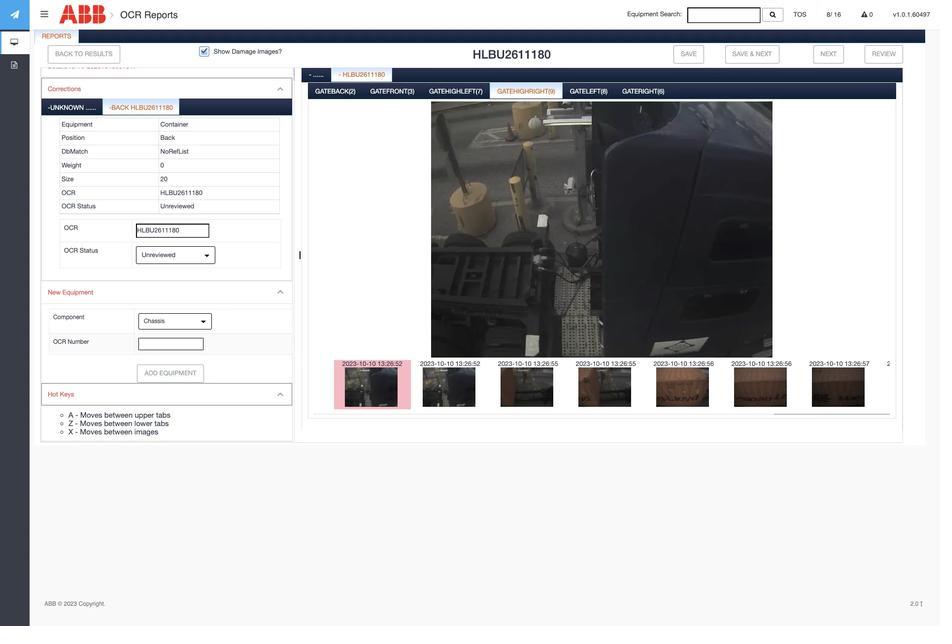 Task type: vqa. For each thing, say whether or not it's contained in the screenshot.


Task type: locate. For each thing, give the bounding box(es) containing it.
0 inside dropdown button
[[868, 11, 873, 18]]

equipment inside row group
[[62, 121, 93, 128]]

1 horizontal spatial 13:26:55
[[611, 360, 636, 367]]

gatehighright(9) link
[[491, 82, 562, 102]]

3 menu item from the top
[[41, 383, 292, 442]]

None text field
[[139, 338, 204, 350]]

hlbu2611180 tab list
[[33, 27, 940, 449]]

1 2023-10-10 13:26:52 from the left
[[342, 360, 403, 367]]

new equipment
[[48, 289, 93, 296]]

8 2023- from the left
[[887, 360, 904, 367]]

2023-
[[342, 360, 359, 367], [420, 360, 437, 367], [498, 360, 515, 367], [576, 360, 593, 367], [654, 360, 671, 367], [732, 360, 748, 367], [810, 360, 826, 367], [887, 360, 904, 367]]

5 10- from the left
[[671, 360, 680, 367]]

details for ap20231010001547 link
[[41, 55, 292, 78]]

equipment up position
[[62, 121, 93, 128]]

noreflist
[[160, 148, 189, 155]]

navigation
[[0, 0, 30, 77]]

row group containing equipment
[[60, 118, 280, 214]]

1 2023-10-10 13:26:56 from the left
[[654, 360, 714, 367]]

x
[[68, 428, 73, 436]]

...... up gateback(2)
[[313, 71, 324, 78]]

reports link
[[35, 27, 78, 47]]

back inside button
[[55, 50, 73, 58]]

0 horizontal spatial 0
[[160, 162, 164, 169]]

tab list
[[302, 65, 940, 449], [308, 82, 940, 447], [41, 98, 292, 281]]

1 10 from the left
[[369, 360, 376, 367]]

-
[[309, 71, 311, 78], [339, 71, 341, 78], [48, 104, 50, 111], [109, 104, 112, 111], [75, 411, 78, 419], [75, 419, 78, 428], [75, 428, 78, 436]]

6 10 from the left
[[758, 360, 765, 367]]

0 horizontal spatial 13:26:55
[[533, 360, 558, 367]]

0 vertical spatial back
[[55, 50, 73, 58]]

gatefront(3)
[[370, 88, 414, 95]]

13:26:52
[[378, 360, 403, 367], [455, 360, 480, 367]]

2 2023- from the left
[[420, 360, 437, 367]]

hot keys link
[[41, 383, 292, 406]]

0 horizontal spatial 13:26:56
[[689, 360, 714, 367]]

2 13:26:56 from the left
[[767, 360, 792, 367]]

2 vertical spatial back
[[160, 134, 175, 142]]

new equipment link
[[41, 281, 292, 304]]

ocr status down the size
[[62, 203, 96, 210]]

1 vertical spatial reports
[[42, 33, 71, 40]]

show damage images?
[[214, 48, 282, 55]]

7 10 from the left
[[836, 360, 843, 367]]

tabs
[[156, 411, 170, 419], [154, 419, 169, 428]]

0 horizontal spatial reports
[[42, 33, 71, 40]]

2023-10-10 13:26:52
[[342, 360, 403, 367], [420, 360, 480, 367]]

1 horizontal spatial 13:26:52
[[455, 360, 480, 367]]

1 menu item from the top
[[41, 78, 292, 281]]

menu
[[41, 55, 293, 442]]

20
[[160, 175, 168, 183]]

save
[[681, 50, 697, 58], [733, 50, 748, 58]]

2 horizontal spatial back
[[160, 134, 175, 142]]

status up new equipment
[[80, 247, 98, 254]]

0 horizontal spatial 2023-10-10 13:26:55
[[498, 360, 558, 367]]

1 vertical spatial 0
[[160, 162, 164, 169]]

1 horizontal spatial back
[[112, 104, 129, 111]]

tabs right upper
[[156, 411, 170, 419]]

images?
[[258, 48, 282, 55]]

next
[[756, 50, 772, 58], [821, 50, 837, 58]]

1 vertical spatial back
[[112, 104, 129, 111]]

next inside button
[[756, 50, 772, 58]]

ocr status up new equipment
[[64, 247, 98, 254]]

unreviewed
[[160, 203, 194, 210], [142, 251, 176, 258]]

1 horizontal spatial next
[[821, 50, 837, 58]]

status inside row group
[[77, 203, 96, 210]]

moves right x in the left bottom of the page
[[80, 428, 102, 436]]

back inside row group
[[160, 134, 175, 142]]

next button
[[813, 45, 844, 63]]

ocr
[[120, 9, 142, 20], [62, 189, 76, 196], [62, 203, 76, 210], [64, 224, 78, 232], [64, 247, 78, 254], [53, 338, 66, 345]]

hlbu2611180 inside row group
[[160, 189, 203, 196]]

moves right z
[[80, 419, 102, 428]]

save left &
[[733, 50, 748, 58]]

save for save & next
[[733, 50, 748, 58]]

unreviewed up the "new equipment" 'link'
[[142, 251, 176, 258]]

hlbu2611180 down 20
[[160, 189, 203, 196]]

1 next from the left
[[756, 50, 772, 58]]

0
[[868, 11, 873, 18], [160, 162, 164, 169]]

- right -unknown ......
[[109, 104, 112, 111]]

0 right 16 on the right top
[[868, 11, 873, 18]]

6 10- from the left
[[748, 360, 758, 367]]

moves
[[80, 411, 102, 419], [80, 419, 102, 428], [80, 428, 102, 436]]

equipment up "hot keys" link on the bottom
[[159, 370, 196, 377]]

hot keys
[[48, 391, 74, 398]]

menu item containing a - moves between upper tabs
[[41, 383, 292, 442]]

menu item containing new equipment
[[41, 281, 293, 383]]

10-
[[359, 360, 369, 367], [437, 360, 447, 367], [515, 360, 524, 367], [593, 360, 602, 367], [671, 360, 680, 367], [748, 360, 758, 367], [826, 360, 836, 367], [904, 360, 914, 367]]

1 horizontal spatial 2023-10-10 13:26:55
[[576, 360, 636, 367]]

ocr status
[[62, 203, 96, 210], [64, 247, 98, 254]]

row group
[[60, 118, 280, 214]]

- hlbu2611180 link
[[332, 65, 392, 85]]

menu containing a - moves between upper tabs
[[41, 55, 293, 442]]

0 horizontal spatial 2023-10-10 13:26:56
[[654, 360, 714, 367]]

2.0
[[911, 601, 920, 608]]

weight
[[62, 162, 81, 169]]

2023-10-10 13:26:57
[[810, 360, 870, 367]]

2 2023-10-10 13:26:52 from the left
[[420, 360, 480, 367]]

search image
[[770, 11, 776, 18]]

13:26:55
[[533, 360, 558, 367], [611, 360, 636, 367]]

equipment search:
[[627, 10, 687, 18]]

1 between from the top
[[104, 411, 133, 419]]

0 vertical spatial ocr status
[[62, 203, 96, 210]]

search:
[[660, 10, 682, 18]]

0 vertical spatial reports
[[144, 9, 178, 20]]

hlbu2611180 up gateback(2)
[[343, 71, 385, 78]]

0 horizontal spatial save
[[681, 50, 697, 58]]

menu item containing corrections
[[41, 78, 292, 281]]

...... right 'unknown'
[[86, 104, 96, 111]]

save down "search:"
[[681, 50, 697, 58]]

0 horizontal spatial 2023-10-10 13:26:52
[[342, 360, 403, 367]]

equipment right 'new'
[[62, 289, 93, 296]]

ap20231010001547
[[78, 62, 137, 70]]

equipment left "search:"
[[627, 10, 658, 18]]

tos button
[[784, 0, 817, 30]]

reports inside reports link
[[42, 33, 71, 40]]

next right &
[[756, 50, 772, 58]]

2 moves from the top
[[80, 419, 102, 428]]

1 save from the left
[[681, 50, 697, 58]]

0 horizontal spatial next
[[756, 50, 772, 58]]

......
[[313, 71, 324, 78], [86, 104, 96, 111]]

1 horizontal spatial save
[[733, 50, 748, 58]]

0 vertical spatial status
[[77, 203, 96, 210]]

0 up 20
[[160, 162, 164, 169]]

4 10 from the left
[[602, 360, 609, 367]]

bars image
[[40, 10, 48, 19]]

gatehighleft(7)
[[429, 88, 483, 95]]

1 moves from the top
[[80, 411, 102, 419]]

1 horizontal spatial 2023-10-10 13:26:56
[[732, 360, 792, 367]]

- up gateback(2)
[[339, 71, 341, 78]]

- down corrections
[[48, 104, 50, 111]]

moves right a
[[80, 411, 102, 419]]

review button
[[865, 45, 903, 63]]

0 vertical spatial 0
[[868, 11, 873, 18]]

z
[[68, 419, 73, 428]]

8/ 16 button
[[817, 0, 851, 30]]

0 vertical spatial unreviewed
[[160, 203, 194, 210]]

gatehighright(9)
[[497, 88, 555, 95]]

back down container
[[160, 134, 175, 142]]

1 horizontal spatial ......
[[313, 71, 324, 78]]

3 2023- from the left
[[498, 360, 515, 367]]

- up gateback(2) link
[[309, 71, 311, 78]]

2 2023-10-10 13:26:55 from the left
[[576, 360, 636, 367]]

unreviewed inside row group
[[160, 203, 194, 210]]

2 next from the left
[[821, 50, 837, 58]]

1 vertical spatial unreviewed
[[142, 251, 176, 258]]

0 button
[[851, 0, 883, 30]]

1 horizontal spatial 2023-10-10 13:26:52
[[420, 360, 480, 367]]

tabs right lower
[[154, 419, 169, 428]]

2023-10-10 13:26:
[[887, 360, 940, 367]]

2 save from the left
[[733, 50, 748, 58]]

hlbu2611180 up gatehighright(9)
[[473, 47, 551, 61]]

gateright(6)
[[622, 88, 665, 95]]

- right z
[[75, 419, 78, 428]]

back
[[55, 50, 73, 58], [112, 104, 129, 111], [160, 134, 175, 142]]

gateback(2)
[[315, 88, 356, 95]]

- inside -unknown ...... 'link'
[[48, 104, 50, 111]]

save button
[[674, 45, 704, 63]]

back to results
[[55, 50, 113, 58]]

add equipment
[[144, 370, 196, 377]]

next down 8/
[[821, 50, 837, 58]]

hlbu2611180
[[473, 47, 551, 61], [343, 71, 385, 78], [131, 104, 173, 111], [160, 189, 203, 196]]

warning image
[[861, 11, 868, 18]]

back down ap20231010001547
[[112, 104, 129, 111]]

gateleft(8) link
[[563, 82, 615, 102]]

status
[[77, 203, 96, 210], [80, 247, 98, 254]]

tab list containing gateback(2)
[[308, 82, 940, 447]]

1 horizontal spatial 0
[[868, 11, 873, 18]]

component
[[53, 314, 84, 321]]

reports
[[144, 9, 178, 20], [42, 33, 71, 40]]

none text field inside menu item
[[139, 338, 204, 350]]

2023-10-10 13:26:56
[[654, 360, 714, 367], [732, 360, 792, 367]]

back for back to results
[[55, 50, 73, 58]]

2 menu item from the top
[[41, 281, 293, 383]]

2 10- from the left
[[437, 360, 447, 367]]

2 2023-10-10 13:26:56 from the left
[[732, 360, 792, 367]]

equipment
[[627, 10, 658, 18], [62, 121, 93, 128], [62, 289, 93, 296], [159, 370, 196, 377]]

lower
[[134, 419, 152, 428]]

0 vertical spatial ......
[[313, 71, 324, 78]]

back up details
[[55, 50, 73, 58]]

5 2023- from the left
[[654, 360, 671, 367]]

position
[[62, 134, 85, 142]]

menu item
[[41, 78, 292, 281], [41, 281, 293, 383], [41, 383, 292, 442]]

0 horizontal spatial 13:26:52
[[378, 360, 403, 367]]

None field
[[687, 7, 761, 23], [136, 224, 210, 238], [687, 7, 761, 23], [136, 224, 210, 238]]

1 vertical spatial ......
[[86, 104, 96, 111]]

1 horizontal spatial 13:26:56
[[767, 360, 792, 367]]

0 horizontal spatial back
[[55, 50, 73, 58]]

chassis
[[144, 318, 165, 325]]

...... inside 'link'
[[86, 104, 96, 111]]

unreviewed down 20
[[160, 203, 194, 210]]

- ......
[[309, 71, 324, 78]]

status down weight
[[77, 203, 96, 210]]

13:26:56
[[689, 360, 714, 367], [767, 360, 792, 367]]

0 horizontal spatial ......
[[86, 104, 96, 111]]



Task type: describe. For each thing, give the bounding box(es) containing it.
2 13:26:55 from the left
[[611, 360, 636, 367]]

corrections
[[48, 85, 81, 93]]

gateleft(8)
[[570, 88, 608, 95]]

add equipment button
[[137, 365, 204, 383]]

ocr reports
[[118, 9, 178, 20]]

8/ 16
[[827, 11, 841, 18]]

corrections link
[[41, 78, 292, 101]]

16
[[834, 11, 841, 18]]

images
[[134, 428, 158, 436]]

row group inside hlbu2611180 tab list
[[60, 118, 280, 214]]

- right x in the left bottom of the page
[[75, 428, 78, 436]]

results
[[85, 50, 113, 58]]

1 horizontal spatial reports
[[144, 9, 178, 20]]

13:26:
[[923, 360, 940, 367]]

4 2023- from the left
[[576, 360, 593, 367]]

&
[[750, 50, 754, 58]]

- hlbu2611180
[[339, 71, 385, 78]]

v1.0.1.60497 button
[[883, 0, 940, 30]]

unknown
[[50, 104, 84, 111]]

8 10- from the left
[[904, 360, 914, 367]]

hlbu2611180 down corrections link
[[131, 104, 173, 111]]

- right a
[[75, 411, 78, 419]]

back to results button
[[48, 45, 120, 63]]

4 10- from the left
[[593, 360, 602, 367]]

ocr status inside row group
[[62, 203, 96, 210]]

new
[[48, 289, 61, 296]]

2 10 from the left
[[447, 360, 454, 367]]

-unknown ...... link
[[42, 98, 102, 114]]

-back hlbu2611180
[[109, 104, 173, 111]]

1 vertical spatial status
[[80, 247, 98, 254]]

back for back
[[160, 134, 175, 142]]

tab list containing -unknown ......
[[41, 98, 292, 281]]

-unknown ......
[[48, 104, 96, 111]]

container
[[160, 121, 188, 128]]

1 2023- from the left
[[342, 360, 359, 367]]

gateback(2) link
[[308, 82, 362, 102]]

1 13:26:52 from the left
[[378, 360, 403, 367]]

upper
[[135, 411, 154, 419]]

2 13:26:52 from the left
[[455, 360, 480, 367]]

show
[[214, 48, 230, 55]]

copyright.
[[79, 601, 106, 608]]

8/
[[827, 11, 832, 18]]

long arrow up image
[[920, 601, 923, 607]]

to
[[74, 50, 83, 58]]

save for save
[[681, 50, 697, 58]]

0 inside row group
[[160, 162, 164, 169]]

1 13:26:55 from the left
[[533, 360, 558, 367]]

details for ap20231010001547
[[48, 62, 137, 70]]

8 10 from the left
[[914, 360, 921, 367]]

add
[[144, 370, 158, 377]]

3 between from the top
[[104, 428, 132, 436]]

a - moves between upper tabs z - moves between lower tabs x - moves between images
[[68, 411, 170, 436]]

1 2023-10-10 13:26:55 from the left
[[498, 360, 558, 367]]

next inside button
[[821, 50, 837, 58]]

7 10- from the left
[[826, 360, 836, 367]]

damage
[[232, 48, 256, 55]]

v1.0.1.60497
[[893, 11, 930, 18]]

1 13:26:56 from the left
[[689, 360, 714, 367]]

gatefront(3) link
[[363, 82, 421, 102]]

dbmatch
[[62, 148, 88, 155]]

13:26:57
[[845, 360, 870, 367]]

save & next
[[733, 50, 772, 58]]

a
[[68, 411, 73, 419]]

keys
[[60, 391, 74, 398]]

3 moves from the top
[[80, 428, 102, 436]]

tos
[[794, 11, 807, 18]]

hot
[[48, 391, 58, 398]]

1 vertical spatial ocr status
[[64, 247, 98, 254]]

abb
[[44, 601, 56, 608]]

- inside - hlbu2611180 link
[[339, 71, 341, 78]]

equipment inside button
[[159, 370, 196, 377]]

ocr number
[[53, 338, 89, 345]]

gateright(6) link
[[616, 82, 671, 102]]

1 10- from the left
[[359, 360, 369, 367]]

gatehighleft(7) link
[[422, 82, 490, 102]]

abb © 2023 copyright.
[[44, 601, 106, 608]]

number
[[68, 338, 89, 345]]

3 10- from the left
[[515, 360, 524, 367]]

for
[[69, 62, 77, 70]]

menu inside hlbu2611180 tab list
[[41, 55, 293, 442]]

2 between from the top
[[104, 419, 132, 428]]

- inside -back hlbu2611180 link
[[109, 104, 112, 111]]

5 10 from the left
[[680, 360, 687, 367]]

size
[[62, 175, 74, 183]]

details
[[48, 62, 67, 70]]

6 2023- from the left
[[732, 360, 748, 367]]

- ...... link
[[302, 65, 331, 85]]

2023
[[64, 601, 77, 608]]

save & next button
[[725, 45, 779, 63]]

©
[[58, 601, 62, 608]]

equipment inside 'link'
[[62, 289, 93, 296]]

review
[[872, 50, 896, 58]]

7 2023- from the left
[[810, 360, 826, 367]]

3 10 from the left
[[524, 360, 532, 367]]

- inside - ...... link
[[309, 71, 311, 78]]

-back hlbu2611180 link
[[103, 98, 179, 114]]

tab list containing - ......
[[302, 65, 940, 449]]



